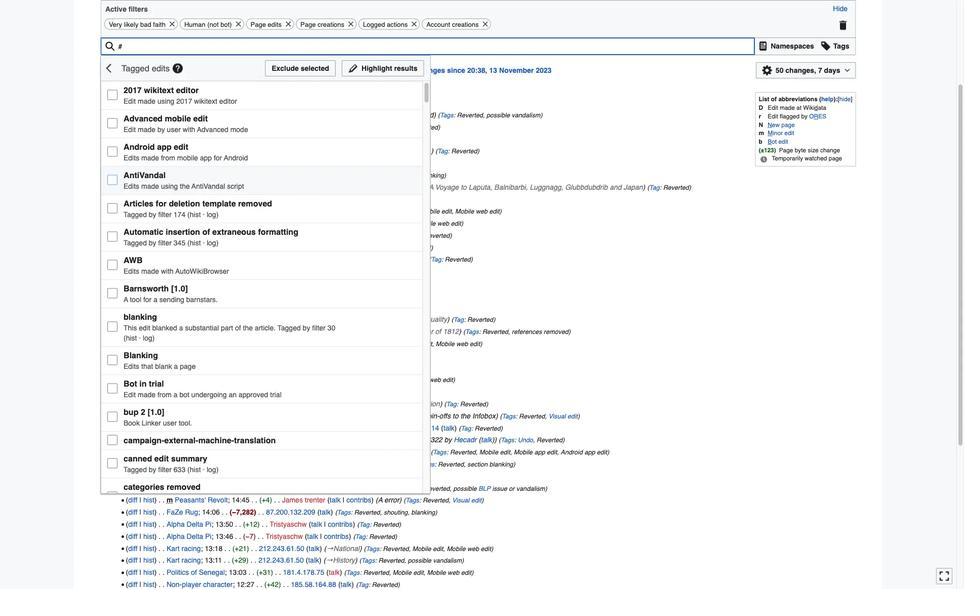 Task type: locate. For each thing, give the bounding box(es) containing it.
( up ata
[[819, 96, 821, 103]]

18 hist from the top
[[143, 316, 154, 324]]

edit flagged by o r es n n ew page m m inor edit b
[[759, 113, 827, 145]]

hist link for 18th diff link
[[143, 316, 154, 324]]

1 pi from the top
[[205, 520, 212, 529]]

possible inside ‎ 212.243.61.50 talk ‎ ( →‎history ) tags : reverted possible vandalism
[[408, 557, 431, 565]]

−1,493 ‎
[[279, 328, 306, 336]]

‎ tag : reverted for +12 ‎
[[355, 520, 399, 529]]

edit inside blanking this edit blanked a substantial part of the article. tagged by filter 30 (hist · log)
[[139, 324, 150, 332]]

live updates button
[[101, 62, 170, 79]]

1 horizontal spatial 7
[[818, 66, 822, 75]]

advanced
[[123, 114, 162, 123], [197, 125, 228, 133]]

15 hist from the top
[[143, 279, 154, 288]]

and left japan
[[610, 183, 622, 191]]

1 vertical spatial kart racing
[[167, 557, 201, 565]]

page down flagged
[[782, 122, 795, 128]]

edit down bot
[[123, 391, 136, 399]]

tag link down : reverted
[[431, 256, 441, 263]]

edit inside edit flagged by o r es n n ew page m m inor edit b
[[768, 113, 778, 120]]

tag inside ‎ 199.119.28.218 talk ‎ tag : reverted
[[343, 304, 353, 312]]

19 hist from the top
[[143, 328, 154, 336]]

0 vertical spatial from
[[161, 154, 175, 162]]

6 hist from the top
[[143, 171, 154, 179]]

5 diff link from the top
[[128, 159, 138, 167]]

18 diff from the top
[[128, 316, 138, 324]]

0 vertical spatial wikitext
[[144, 85, 174, 95]]

talk for ‎ 207.177.69.18 talk ‎ (it was needed) tags : reverted possible vandalism
[[372, 111, 383, 119]]

web inside ‎ 81.101.16.101 talk ‎ tags : reverted mobile edit mobile web edit
[[438, 220, 449, 227]]

basketball
[[198, 123, 231, 131]]

4 hist link from the top
[[143, 147, 154, 155]]

you right (did
[[386, 147, 397, 155]]

29 hist link from the top
[[143, 448, 154, 456]]

19:22
[[224, 183, 242, 191]]

hist for island trees school district v. pico link on the left
[[143, 460, 154, 468]]

check image
[[107, 118, 117, 128], [107, 203, 117, 213], [107, 232, 117, 242], [107, 260, 117, 270], [107, 288, 117, 298], [107, 322, 117, 332], [107, 384, 117, 394], [107, 412, 117, 422], [107, 458, 117, 469], [107, 492, 117, 502]]

visual inside (added text telling you to add spin-offs to the infobox) tags : reverted visual edit
[[549, 413, 566, 420]]

145.255.0.83 link
[[252, 340, 294, 348]]

reverted inside ‎ 92.14.122.32 talk ‎ tag : reverted
[[368, 280, 394, 288]]

you down inertial
[[389, 412, 400, 420]]

remove 'page creations' image
[[347, 19, 355, 29]]

1 horizontal spatial trial
[[270, 391, 281, 399]]

a right blank
[[174, 362, 178, 370]]

user inside advanced mobile edit edit made by user with advanced mode
[[167, 125, 180, 133]]

0 horizontal spatial +12
[[232, 376, 244, 384]]

section down (did
[[377, 160, 397, 167]]

m for m edwin jarvis
[[167, 147, 173, 155]]

page for page creations
[[300, 21, 316, 28]]

trial right "in"
[[149, 379, 164, 388]]

0 vertical spatial +35
[[275, 195, 287, 203]]

: inside ‎ 207.177.69.18 talk ‎ (it was needed) tags : reverted possible vandalism
[[454, 111, 455, 119]]

by inside canned edit summary tagged by filter 633 (hist · log)
[[149, 466, 156, 474]]

hist for american basketball association link on the top of the page
[[143, 123, 154, 131]]

+12 ‎ up an
[[232, 376, 249, 384]]

a
[[153, 295, 157, 304], [179, 324, 183, 332], [174, 362, 178, 370], [173, 391, 177, 399]]

6 hist link from the top
[[143, 171, 154, 179]]

tristyaschw link for −7 ‎
[[266, 533, 303, 541]]

alpha delta pi for 13:50
[[167, 520, 212, 529]]

talk for ‎ 105.226.97.178 talk ‎ ( →‎early understanding of inertial motion ) tag : reverted
[[298, 400, 309, 408]]

1 vertical spatial edits
[[152, 63, 170, 73]]

19 diff link from the top
[[128, 328, 138, 336]]

35 hist link from the top
[[143, 520, 154, 529]]

26 diff link from the top
[[128, 424, 138, 432]]

to right offs
[[453, 412, 459, 420]]

0 horizontal spatial possible
[[408, 557, 431, 565]]

9 diff from the top
[[128, 207, 138, 215]]

2 vertical spatial android
[[561, 449, 583, 456]]

+10 ‎
[[228, 340, 244, 348]]

(did
[[371, 147, 384, 155]]

by inside blanking this edit blanked a substantial part of the article. tagged by filter 30 (hist · log)
[[303, 324, 310, 332]]

0 vertical spatial 2023
[[536, 66, 552, 75]]

1 vertical spatial vandalism
[[516, 485, 545, 492]]

for inside android app edit edits made from mobile app for android
[[214, 154, 222, 162]]

tags inside ‎ 145.255.0.83 talk ‎ (fixed typo) tags : reverted mobile edit mobile web edit
[[355, 340, 368, 348]]

tags inside ‎ 87.200.132.209 talk ‎ tags : reverted shouting blanking
[[337, 509, 351, 517]]

1 horizontal spatial page
[[300, 21, 316, 28]]

reverted inside the (did you know fact.) tag : reverted
[[451, 148, 477, 155]]

reverted inside ‎ 105.226.97.178 talk ‎ ( →‎early understanding of inertial motion ) tag : reverted
[[460, 401, 486, 408]]

in
[[139, 379, 146, 388]]

a for →‎part
[[429, 183, 433, 191]]

kart racing link for 13:18
[[167, 545, 201, 553]]

a left tool
[[123, 295, 128, 304]]

check image for awb
[[107, 260, 117, 270]]

check image
[[107, 90, 117, 100], [107, 146, 117, 157], [107, 175, 117, 185], [107, 355, 117, 365], [107, 435, 117, 445]]

1 horizontal spatial +22
[[316, 484, 328, 492]]

2 kart racing from the top
[[167, 557, 201, 565]]

27 hist link from the top
[[143, 424, 154, 432]]

active
[[105, 5, 127, 13]]

m inside edit flagged by o r es n n ew page m m inor edit b
[[759, 130, 764, 137]]

reverted inside ‎ 66.211.219.114 talk ‎ tag : reverted
[[475, 425, 501, 432]]

by down canned
[[149, 466, 156, 474]]

1 kart from the top
[[167, 545, 180, 553]]

hist link for diff link corresponding to boise airport link
[[143, 135, 154, 143]]

+15 ‎
[[220, 400, 237, 408]]

tag inside →‎part iii: a voyage to laputa, balnibarbi, luggnagg, glubbdubdrib and japan ) tag : reverted
[[649, 184, 660, 191]]

+22 up 'trenter' in the left of the page
[[316, 484, 328, 492]]

insertion
[[165, 227, 200, 236]]

editor up the nebraska cornhuskers football 20:35
[[219, 97, 237, 105]]

92.14.122.32
[[291, 279, 332, 288]]

14 hist link from the top
[[143, 267, 154, 276]]

18:33
[[245, 195, 262, 203]]

reverted inside ‎ 12.232.160.99 talk ‎ (aaa) tags : reverted section blanking
[[348, 160, 373, 167]]

a for barnsworth
[[123, 295, 128, 304]]

mobile inside advanced mobile edit edit made by user with advanced mode
[[165, 114, 191, 123]]

1 alpha from the top
[[167, 520, 185, 529]]

made up flagged
[[780, 105, 795, 111]]

contribs for +12 ‎
[[328, 520, 353, 529]]

−2
[[241, 135, 249, 143]]

holland tunnel link
[[167, 304, 214, 312]]

−7,282
[[232, 508, 254, 517]]

remove 'account creations' image
[[482, 19, 489, 29]]

for inside articles for deletion template removed tagged by filter 174 (hist · log)
[[155, 199, 166, 208]]

0 vertical spatial racing
[[182, 545, 201, 553]]

2 vertical spatial m
[[167, 496, 173, 504]]

1 vertical spatial a
[[123, 295, 128, 304]]

page for page edits
[[251, 21, 266, 28]]

1 vertical spatial visual
[[452, 497, 470, 504]]

haber process
[[167, 388, 213, 396]]

edits inside antivandal edits made using the antivandal script
[[123, 182, 139, 190]]

23 diff link from the top
[[128, 388, 138, 396]]

1 horizontal spatial november
[[499, 66, 534, 75]]

made down 13 november 2023
[[138, 125, 155, 133]]

to for voyage
[[461, 183, 467, 191]]

hist link for diff link for non-player character "link"
[[143, 581, 154, 589]]

1 vertical spatial advanced
[[197, 125, 228, 133]]

1 vertical spatial page
[[829, 155, 842, 162]]

0 horizontal spatial +22 ‎
[[267, 279, 283, 288]]

tag inside ‎ 105.226.97.178 talk ‎ ( →‎early understanding of inertial motion ) tag : reverted
[[446, 401, 457, 408]]

november down live
[[110, 97, 145, 105]]

1 horizontal spatial for
[[155, 199, 166, 208]]

14 diff link from the top
[[128, 267, 138, 276]]

18:04
[[210, 243, 228, 251]]

→‎national link
[[326, 545, 360, 553]]

‎ tag : reverted up "‎ 212.243.61.50 talk ‎ ( →‎national ) tags : reverted mobile edit mobile web edit"
[[351, 533, 395, 541]]

1 vertical spatial alpha
[[167, 533, 185, 541]]

0 vertical spatial visual
[[549, 413, 566, 420]]

2017 up 13 november 2023
[[123, 85, 141, 95]]

updates
[[136, 66, 164, 75]]

12 diff from the top
[[128, 243, 138, 251]]

page down change
[[829, 155, 842, 162]]

blanking this edit blanked a substantial part of the article. tagged by filter 30 (hist · log)
[[123, 312, 335, 342]]

25 diff from the top
[[128, 400, 138, 408]]

+22 right 17:51
[[267, 279, 279, 288]]

check image for bup
[[107, 412, 117, 422]]

vandalism inside ‎ 184.147.94.15 talk ‎ tags : reverted possible blp issue or vandalism
[[516, 485, 545, 492]]

1 alpha delta pi from the top
[[167, 520, 212, 529]]

( up →‎history link
[[324, 545, 326, 553]]

‎ tag : reverted down shouting
[[355, 520, 399, 529]]

tag link up →‎income
[[343, 304, 353, 312]]

diff link for island trees school district v. pico link on the left
[[128, 460, 138, 468]]

reverted inside ‎ 207.177.69.18 talk ‎ (it was needed) tags : reverted possible vandalism
[[457, 111, 483, 119]]

1 vertical spatial android
[[224, 154, 248, 162]]

‎ tag : reverted
[[355, 520, 399, 529], [351, 533, 395, 541]]

made inside awb edits made with autowikibrowser
[[141, 267, 159, 275]]

12 hist link from the top
[[143, 243, 154, 251]]

made
[[138, 97, 155, 105], [780, 105, 795, 111], [138, 125, 155, 133], [141, 154, 159, 162], [141, 182, 159, 190], [141, 267, 159, 275], [138, 391, 155, 399]]

filter left 633
[[158, 466, 171, 474]]

1 hist from the top
[[143, 111, 154, 119]]

0 vertical spatial 7
[[818, 66, 822, 75]]

16 hist link from the top
[[143, 292, 154, 300]]

hist for nicholas ridley (martyr) 'link'
[[143, 292, 154, 300]]

1 vertical spatial 13
[[101, 97, 108, 105]]

0 horizontal spatial page
[[180, 362, 195, 370]]

contribs down 184.147.94.15 'link'
[[347, 496, 371, 504]]

+36 ‎ down 18:05
[[240, 243, 257, 251]]

0 vertical spatial edits
[[268, 21, 282, 28]]

blanking inside ‎ 87.200.132.209 talk ‎ tags : reverted shouting blanking
[[411, 509, 435, 517]]

racing up politics of senegal link
[[182, 557, 201, 565]]

0 horizontal spatial section
[[377, 160, 397, 167]]

16 diff link from the top
[[128, 292, 138, 300]]

reverted inside →‎after the war of 1812 ) tags : reverted references removed
[[482, 328, 508, 336]]

1 horizontal spatial 2017
[[176, 97, 192, 105]]

1 vertical spatial section
[[398, 172, 419, 179]]

revision
[[377, 436, 402, 444]]

2 alpha from the top
[[167, 533, 185, 541]]

0 vertical spatial visual edit link
[[549, 413, 578, 420]]

+54
[[248, 304, 260, 312]]

hist for politics of senegal link
[[143, 569, 154, 577]]

by left o on the top of page
[[801, 113, 808, 120]]

17:24
[[231, 316, 249, 324]]

edit inside bot in trial edit made from a bot undergoing an approved trial
[[123, 391, 136, 399]]

tag link right hee)
[[359, 136, 369, 143]]

0 horizontal spatial a
[[123, 295, 128, 304]]

18 diff link from the top
[[128, 316, 138, 324]]

19:59
[[219, 147, 236, 155]]

tag inside ‎ 71.89.153.226 talk ‎ (tee hee) tag : reverted
[[359, 136, 369, 143]]

( down 195.224.137.154
[[313, 400, 316, 408]]

( for possible
[[324, 557, 326, 565]]

hist for jean-baptiste assiginack link
[[143, 328, 154, 336]]

inor
[[773, 130, 783, 137]]

edit for advanced mobile edit
[[123, 125, 136, 133]]

infobox)
[[472, 412, 498, 420]]

29 diff link from the top
[[128, 460, 138, 468]]

senegal
[[199, 569, 225, 577]]

0 vertical spatial delta
[[187, 520, 203, 529]]

( up the 181.4.178.75 link
[[324, 557, 326, 565]]

vandalism inside ‎ 212.243.61.50 talk ‎ ( →‎history ) tags : reverted possible vandalism
[[433, 557, 462, 565]]

17:51
[[237, 279, 254, 288]]

15:20
[[221, 448, 239, 456]]

wikitext up nebraska cornhuskers football link on the top left
[[194, 97, 217, 105]]

d edit made at wiki d ata r
[[759, 105, 827, 120]]

34 hist link from the top
[[143, 508, 154, 517]]

0 vertical spatial tristyaschw link
[[270, 520, 307, 529]]

hist for william stuart-houston link
[[143, 231, 154, 239]]

advanced up 20:15
[[197, 125, 228, 133]]

view new changes since 20:38, 13 november 2023 button
[[367, 62, 555, 79]]

0 vertical spatial 212.243.61.50 link
[[259, 545, 304, 553]]

contribs link down 184.147.94.15 'link'
[[347, 496, 371, 504]]

: inside (added text telling you to add spin-offs to the infobox) tags : reverted visual edit
[[516, 413, 517, 420]]

0 vertical spatial pi
[[205, 520, 212, 529]]

user left the tool.
[[163, 419, 177, 427]]

tag link up ‎ 81.101.16.101 talk ‎ tags : reverted mobile edit mobile web edit
[[366, 196, 376, 203]]

automatic insertion of extraneous formatting tagged by filter 345 (hist · log)
[[123, 227, 298, 247]]

hist for optical lattice link
[[143, 436, 154, 444]]

1 check image from the top
[[107, 118, 117, 128]]

39 diff link from the top
[[128, 581, 138, 589]]

92.25.209.101
[[299, 195, 344, 203]]

baptiste
[[184, 328, 210, 336]]

36 hist link from the top
[[143, 533, 154, 541]]

11 hist from the top
[[143, 231, 154, 239]]

+36 down 18:05
[[240, 243, 252, 251]]

2 racing from the top
[[182, 557, 201, 565]]

1 vertical spatial kart racing link
[[167, 557, 201, 565]]

ottery st mary
[[167, 207, 212, 215]]

from for edit
[[161, 154, 175, 162]]

made down "in"
[[138, 391, 155, 399]]

blanking up the iii:
[[420, 172, 444, 179]]

1 horizontal spatial a
[[429, 183, 433, 191]]

edits for antivandal
[[123, 182, 139, 190]]

1 vertical spatial for
[[155, 199, 166, 208]]

3 diff link from the top
[[128, 135, 138, 143]]

talk for ‎ 74.174.146.242 talk ‎
[[310, 376, 321, 384]]

hist link for diff link for george washington's crossing of the delaware river link
[[143, 424, 154, 432]]

tag inside ‎ 173.46.96.186 talk ‎ ( →‎literary career ) tag : reverted
[[391, 244, 401, 251]]

1 vertical spatial 2017
[[176, 97, 192, 105]]

slang)
[[213, 279, 233, 288]]

(hist · inside canned edit summary tagged by filter 633 (hist · log)
[[187, 466, 205, 474]]

2 vertical spatial page
[[180, 362, 195, 370]]

filter left 345
[[158, 239, 171, 247]]

log) inside blanking this edit blanked a substantial part of the article. tagged by filter 30 (hist · log)
[[143, 334, 154, 342]]

−26 ‎
[[367, 424, 383, 432]]

8 diff from the top
[[128, 195, 138, 203]]

+35 up 173.46.96.186
[[273, 231, 285, 239]]

blanking down ‎ (a error) tags : reverted visual edit
[[411, 509, 435, 517]]

2 hist from the top
[[143, 123, 154, 131]]

: inside ‎ 66.211.219.114 talk ‎ tag : reverted
[[471, 425, 473, 432]]

hist for charles lawson link
[[143, 448, 154, 456]]

pi for 13:46
[[205, 533, 212, 541]]

by down automatic
[[149, 239, 156, 247]]

diff link for matthew green (canadian politician) link
[[128, 484, 138, 492]]

0 horizontal spatial visual
[[452, 497, 470, 504]]

0 horizontal spatial [1.0]
[[147, 407, 164, 417]]

pi for 13:50
[[205, 520, 212, 529]]

1 vertical spatial from
[[157, 391, 171, 399]]

tag inside →‎income and wealth inequality ) tag : reverted
[[454, 316, 464, 324]]

0 vertical spatial for
[[214, 154, 222, 162]]

clear all filters image
[[838, 18, 848, 33]]

tags inside "‎ 212.243.61.50 talk ‎ ( →‎national ) tags : reverted mobile edit mobile web edit"
[[366, 545, 379, 553]]

+4
[[262, 496, 270, 504]]

from inside android app edit edits made from mobile app for android
[[161, 154, 175, 162]]

hist link for 32th diff link from the top
[[143, 496, 154, 504]]

made inside 2017 wikitext editor edit made using 2017 wikitext editor
[[138, 97, 155, 105]]

1 creations from the left
[[318, 21, 344, 28]]

1 horizontal spatial n
[[768, 122, 772, 128]]

list
[[759, 96, 770, 103]]

212.243.61.50
[[259, 545, 304, 553], [258, 557, 304, 565]]

1 horizontal spatial with
[[182, 125, 195, 133]]

filter inside blanking this edit blanked a substantial part of the article. tagged by filter 30 (hist · log)
[[312, 324, 325, 332]]

edit down 13 november 2023
[[123, 125, 136, 133]]

0 horizontal spatial +22
[[267, 279, 279, 288]]

29 hist from the top
[[143, 448, 154, 456]]

settings image
[[762, 63, 772, 78]]

by down 'articles'
[[149, 210, 156, 218]]

racing left 13:18
[[182, 545, 201, 553]]

11 diff from the top
[[128, 231, 138, 239]]

and up →‎after
[[381, 316, 393, 324]]

16 hist from the top
[[143, 292, 154, 300]]

contribs down ‎ 87.200.132.209 talk ‎ tags : reverted shouting blanking
[[328, 520, 353, 529]]

hist link for inertia link diff link
[[143, 400, 154, 408]]

8 diff link from the top
[[128, 195, 138, 203]]

37 hist link from the top
[[143, 545, 154, 553]]

13
[[489, 66, 497, 75], [101, 97, 108, 105]]

a left bot
[[173, 391, 177, 399]]

31 diff link from the top
[[128, 484, 138, 492]]

november right 20:38,
[[499, 66, 534, 75]]

2 horizontal spatial page
[[779, 147, 793, 153]]

hist for matthew green (canadian politician) link
[[143, 484, 154, 492]]

hist link for jean-baptiste assiginack link's diff link
[[143, 328, 154, 336]]

212.243.61.50 link for +29 ‎
[[258, 557, 304, 565]]

21 hist link from the top
[[143, 352, 154, 360]]

33 hist from the top
[[143, 496, 154, 504]]

edits inside android app edit edits made from mobile app for android
[[123, 154, 139, 162]]

revolt
[[208, 496, 228, 504]]

2 vertical spatial possible
[[408, 557, 431, 565]]

1 vertical spatial antivandal
[[191, 182, 225, 190]]

edit inside android app edit edits made from mobile app for android
[[174, 142, 188, 151]]

+35
[[275, 195, 287, 203], [273, 231, 285, 239]]

→‎part
[[397, 183, 417, 191]]

1 vertical spatial 212.243.61.50
[[258, 557, 304, 565]]

: inside →‎income and wealth inequality ) tag : reverted
[[464, 316, 466, 324]]

creations left the remove 'page creations' image
[[318, 21, 344, 28]]

hist for 'gulliver's travels' link at top left
[[143, 183, 154, 191]]

m up 8 link
[[167, 147, 173, 155]]

39 hist link from the top
[[143, 569, 154, 577]]

edits up 'articles'
[[123, 182, 139, 190]]

1 vertical spatial tristyaschw link
[[266, 533, 303, 541]]

nathaniel
[[167, 472, 197, 480]]

diff link for the "7" link
[[128, 171, 138, 179]]

editor down the learn more about tagged edits icon
[[176, 85, 199, 95]]

‎ tristyaschw for −7 ‎
[[264, 533, 303, 541]]

1 vertical spatial m
[[167, 147, 173, 155]]

1 vertical spatial editor
[[219, 97, 237, 105]]

9 check image from the top
[[107, 458, 117, 469]]

talk for ‎ 92.25.209.101 talk ‎ tag : reverted
[[348, 195, 360, 203]]

edits left the learn more about tagged edits icon
[[152, 63, 170, 73]]

remove 'human (not bot)' image
[[235, 19, 242, 29]]

+31 ‎
[[259, 569, 275, 577]]

0 vertical spatial ‎ tristyaschw
[[268, 520, 307, 529]]

remove 'page edits' image
[[285, 19, 292, 29]]

m peasants' revolt
[[167, 496, 228, 504]]

19 diff from the top
[[128, 328, 138, 336]]

1 horizontal spatial visual
[[549, 413, 566, 420]]

check image for advanced
[[107, 118, 117, 128]]

36 diff from the top
[[128, 533, 138, 541]]

web inside "‎ 212.243.61.50 talk ‎ ( →‎national ) tags : reverted mobile edit mobile web edit"
[[467, 545, 479, 553]]

meningitis
[[167, 364, 199, 372]]

vandalism for needed)
[[512, 111, 540, 119]]

1 horizontal spatial page
[[782, 122, 795, 128]]

talk for ‎ 199.119.28.218 talk ‎ tag : reverted
[[325, 304, 336, 312]]

with inside awb edits made with autowikibrowser
[[161, 267, 173, 275]]

for inside barnsworth [1.0] a tool for a sending barnstars.
[[143, 295, 151, 304]]

‎ 207.177.69.18 talk ‎ (it was needed) tags : reverted possible vandalism
[[320, 111, 540, 119]]

removed up +33 ‎
[[238, 199, 272, 208]]

alpha delta pi for 13:46
[[167, 533, 212, 541]]

the up thomas
[[180, 182, 190, 190]]

1 horizontal spatial removed
[[238, 199, 272, 208]]

possible down 20:38,
[[487, 111, 510, 119]]

log) inside automatic insertion of extraneous formatting tagged by filter 345 (hist · log)
[[206, 239, 218, 247]]

4 diff link from the top
[[128, 147, 138, 155]]

diff link for holland tunnel link
[[128, 304, 138, 312]]

17:34
[[218, 304, 236, 312]]

for down 20:15
[[214, 154, 222, 162]]

40 hist link from the top
[[143, 581, 154, 589]]

0 vertical spatial tristyaschw
[[270, 520, 307, 529]]

hide
[[840, 96, 851, 103]]

0 vertical spatial possible
[[487, 111, 510, 119]]

2 horizontal spatial to
[[461, 183, 467, 191]]

by down 12.193.151.68 on the bottom left
[[303, 324, 310, 332]]

tag image
[[821, 39, 831, 54]]

removed down nathaniel
[[166, 482, 200, 492]]

→‎part iii: a voyage to laputa, balnibarbi, luggnagg, glubbdubdrib and japan link
[[397, 183, 643, 191]]

22 hist link from the top
[[143, 364, 154, 372]]

life
[[167, 340, 178, 348]]

2017 up nebraska
[[176, 97, 192, 105]]

reverted inside ‎ 199.119.28.218 talk ‎ tag : reverted
[[356, 304, 382, 312]]

hist link for diff link corresponding to 'gulliver's travels' link at top left
[[143, 183, 154, 191]]

alpha delta pi link for 13:50
[[167, 520, 212, 529]]

edits for awb
[[123, 267, 139, 275]]

page inside blanking edits that blank a page
[[180, 362, 195, 370]]

edits for tagged edits
[[152, 63, 170, 73]]

page right remove 'human (not bot)' icon
[[251, 21, 266, 28]]

30 diff link from the top
[[128, 472, 138, 480]]

island trees school district v. pico link
[[167, 460, 275, 468]]

edits for blanking
[[123, 362, 139, 370]]

→‎literary
[[332, 243, 363, 251]]

0 horizontal spatial 2017
[[123, 85, 141, 95]]

with up butch
[[161, 267, 173, 275]]

1812
[[443, 328, 459, 336]]

4 edits from the top
[[123, 362, 139, 370]]

the down the 17:24
[[243, 324, 253, 332]]

1 vertical spatial 2023
[[147, 97, 163, 105]]

32 diff from the top
[[128, 484, 138, 492]]

diff link for american basketball association link on the top of the page
[[128, 123, 138, 131]]

hist for ottery st mary "link"
[[143, 207, 154, 215]]

‎ 173.46.96.186 talk ‎ ( →‎literary career ) tag : reverted
[[263, 243, 431, 251]]

32 hist link from the top
[[143, 484, 154, 492]]

diff link for jean-baptiste assiginack link
[[128, 328, 138, 336]]

+22 ‎ right 17:51
[[267, 279, 283, 288]]

0 horizontal spatial 7
[[167, 171, 171, 179]]

made up 'articles'
[[141, 182, 159, 190]]

river
[[316, 424, 333, 432]]

195.224.137.154
[[271, 388, 324, 396]]

d
[[815, 105, 818, 111]]

web inside ‎ 181.4.178.75 talk ‎ tags : reverted mobile edit mobile web edit
[[448, 569, 459, 577]]

campaign-external-machine-translation
[[123, 436, 276, 445]]

‎ 64.253.40.130 talk ‎ tag : reverted
[[287, 472, 395, 480]]

28 hist from the top
[[143, 436, 154, 444]]

hist link for 20th diff link from the bottom of the page
[[143, 352, 154, 360]]

from up "inertia"
[[157, 391, 171, 399]]

3 hist from the top
[[143, 135, 154, 143]]

edit inside ‎ (a error) tags : reverted visual edit
[[471, 497, 482, 504]]

page up eukaryote
[[180, 362, 195, 370]]

2 edits from the top
[[123, 182, 139, 190]]

kart for 13:18
[[167, 545, 180, 553]]

optical lattice
[[167, 436, 209, 444]]

by left american
[[157, 125, 165, 133]]

0 horizontal spatial trial
[[149, 379, 164, 388]]

hist link for diff link for haber process link
[[143, 388, 154, 396]]

33 diff link from the top
[[128, 508, 138, 517]]

edits inside blanking edits that blank a page
[[123, 362, 139, 370]]

view new changes since 20:38, 13 november 2023
[[383, 66, 552, 75]]

+12
[[232, 376, 244, 384], [245, 520, 257, 529]]

part
[[221, 324, 233, 332]]

n down r
[[759, 122, 763, 128]]

26 hist from the top
[[143, 412, 154, 420]]

39 hist from the top
[[143, 569, 154, 577]]

0 horizontal spatial 13
[[101, 97, 108, 105]]

log) inside canned edit summary tagged by filter 633 (hist · log)
[[206, 466, 218, 474]]

talk for ‎ 87.200.132.209 talk ‎ tags : reverted shouting blanking
[[320, 508, 331, 517]]

a right the iii:
[[429, 183, 433, 191]]

made inside antivandal edits made using the antivandal script
[[141, 182, 159, 190]]

hist link for diff link corresponding to ottery st mary "link"
[[143, 207, 154, 215]]

13:03
[[229, 569, 247, 577]]

filter
[[158, 210, 171, 218], [158, 239, 171, 247], [312, 324, 325, 332], [158, 466, 171, 474]]

hist for non-player character "link"
[[143, 581, 154, 589]]

mobile edit mobile web edit
[[421, 208, 500, 215]]

blanking up this
[[123, 312, 157, 322]]

33 diff from the top
[[128, 496, 138, 504]]

1 racing from the top
[[182, 545, 201, 553]]

talk for ‎ 212.243.61.50 talk ‎ ( →‎national ) tags : reverted mobile edit mobile web edit
[[309, 545, 320, 553]]

212.243.61.50 link for +21 ‎
[[259, 545, 304, 553]]

fact.)
[[418, 147, 433, 155]]

removed right references
[[544, 328, 569, 336]]

36 hist from the top
[[143, 533, 154, 541]]

george washington's crossing of the delaware river link
[[167, 424, 333, 432]]

10 hist link from the top
[[143, 219, 154, 227]]

to left laputa,
[[461, 183, 467, 191]]

1 kart racing from the top
[[167, 545, 201, 553]]

talk for ‎ 92.14.122.32 talk ‎ tag : reverted
[[337, 279, 348, 288]]

1 vertical spatial alpha delta pi
[[167, 533, 212, 541]]

diff link for nebraska cornhuskers football link on the top left
[[128, 111, 138, 119]]

0 horizontal spatial android
[[123, 142, 155, 151]]

possible for needed)
[[487, 111, 510, 119]]

racing for 13:11
[[182, 557, 201, 565]]

0 vertical spatial alpha delta pi
[[167, 520, 212, 529]]

or
[[509, 485, 515, 492]]

contribs link up →‎national
[[324, 533, 349, 541]]

tags inside (added text telling you to add spin-offs to the infobox) tags : reverted visual edit
[[502, 413, 516, 420]]

0 vertical spatial ‎ tag : reverted
[[355, 520, 399, 529]]

1 vertical spatial contribs
[[328, 520, 353, 529]]

27 diff link from the top
[[128, 436, 138, 444]]

filter inside canned edit summary tagged by filter 633 (hist · log)
[[158, 466, 171, 474]]

clyne
[[199, 472, 217, 480]]

1 vertical spatial racing
[[182, 557, 201, 565]]

0 vertical spatial m
[[759, 130, 764, 137]]

1 edits from the top
[[123, 154, 139, 162]]

1 vertical spatial +22 ‎
[[316, 484, 332, 492]]

ottery
[[167, 207, 186, 215]]

24 diff from the top
[[128, 388, 138, 396]]

‎ 87.200.132.209 talk ‎ tags : reverted shouting blanking
[[264, 508, 435, 517]]

hist link for the "7" link's diff link
[[143, 171, 154, 179]]

0 vertical spatial november
[[499, 66, 534, 75]]

11 diff link from the top
[[128, 231, 138, 239]]

tags inside the (undid revision 1184938322 by hecadr ( talk )) tags : undo reverted
[[501, 437, 514, 444]]

to left add
[[402, 412, 408, 420]]

needed)
[[410, 111, 436, 119]]

12 hist from the top
[[143, 243, 154, 251]]

30 hist from the top
[[143, 460, 154, 468]]

14:58
[[221, 472, 238, 480]]

highlight image
[[348, 61, 358, 76]]

1 vertical spatial november
[[110, 97, 145, 105]]

+12 up −7 ‎
[[245, 520, 257, 529]]

tags button
[[818, 38, 853, 54]]

18 hist link from the top
[[143, 316, 154, 324]]

filter down the 12.193.151.68 talk
[[312, 324, 325, 332]]

talk for ‎ 12.232.160.99 talk ‎ (aaa) tags : reverted section blanking
[[292, 159, 303, 167]]

4 hist from the top
[[143, 147, 154, 155]]

13 inside button
[[489, 66, 497, 75]]

remove 'logged actions' image
[[411, 19, 418, 29]]

40 hist from the top
[[143, 581, 154, 589]]

0 horizontal spatial wikitext
[[144, 85, 174, 95]]

reverted inside ‎ (a error) tags : reverted visual edit
[[423, 497, 449, 504]]

m
[[768, 130, 773, 137]]

0 horizontal spatial creations
[[318, 21, 344, 28]]

( down 216.47.187.54 link
[[330, 243, 332, 251]]

3 edits from the top
[[123, 267, 139, 275]]

bad
[[140, 21, 151, 28]]

talk for ‎ 185.58.164.88 talk ‎ tag : reverted
[[341, 581, 352, 589]]

talk for ‎ 2a0e:1d40:c02:ea00:3d3d:27e1:adb6:91a6 talk
[[416, 448, 427, 456]]

+35 ‎
[[275, 195, 291, 203], [273, 231, 289, 239]]

1 vertical spatial pi
[[205, 533, 212, 541]]

+68
[[249, 147, 261, 155]]

tristyaschw link for +12 ‎
[[270, 520, 307, 529]]

antivandal left the "7" link
[[123, 170, 165, 180]]

1 vertical spatial kart
[[167, 557, 180, 565]]

tagged inside automatic insertion of extraneous formatting tagged by filter 345 (hist · log)
[[123, 239, 147, 247]]

2 kart racing link from the top
[[167, 557, 201, 565]]

creations for account creations
[[452, 21, 479, 28]]

0 vertical spatial a
[[429, 183, 433, 191]]

a inside barnsworth [1.0] a tool for a sending barnstars.
[[123, 295, 128, 304]]

: inside →‎part iii: a voyage to laputa, balnibarbi, luggnagg, glubbdubdrib and japan ) tag : reverted
[[660, 184, 662, 191]]

filter up ernst
[[158, 210, 171, 218]]

diff link for charles lawson link
[[128, 448, 138, 456]]

life peer link
[[167, 340, 194, 348]]

abbreviations
[[779, 96, 818, 103]]

0 vertical spatial editor
[[176, 85, 199, 95]]

november inside button
[[499, 66, 534, 75]]

from up the "7" link
[[161, 154, 175, 162]]

by inside advanced mobile edit edit made by user with advanced mode
[[157, 125, 165, 133]]

0 vertical spatial +22 ‎
[[267, 279, 283, 288]]

: inside the (did you know fact.) tag : reverted
[[448, 148, 450, 155]]

by down ‎ 66.211.219.114 talk ‎ tag : reverted
[[444, 436, 452, 444]]

0 horizontal spatial visual edit link
[[452, 497, 482, 504]]

machine-
[[198, 436, 234, 445]]

[1.0] up sending
[[171, 284, 188, 293]]

blanking inside ‎ 12.232.160.99 talk ‎ (aaa) tags : reverted section blanking
[[399, 160, 423, 167]]

30 hist link from the top
[[143, 460, 154, 468]]

24 diff link from the top
[[128, 400, 138, 408]]

es
[[818, 113, 827, 120]]

0 vertical spatial page
[[782, 122, 795, 128]]

+35 ‎ up 173.46.96.186
[[273, 231, 289, 239]]

diff link for ottery st mary "link"
[[128, 207, 138, 215]]

george
[[167, 424, 190, 432]]

1 vertical spatial tristyaschw
[[266, 533, 303, 541]]

hist link for 22th diff link
[[143, 376, 154, 384]]

hist for ernst haeckel link
[[143, 219, 154, 227]]

hist link for diff link associated with meningitis link at the left bottom
[[143, 364, 154, 372]]

hist link for diff link related to 8 link
[[143, 159, 154, 167]]

antivandal up "thomas john barnardo"
[[191, 182, 225, 190]]

tags inside ‎ 12.232.160.99 talk ‎ (aaa) tags : reverted section blanking
[[331, 160, 344, 167]]



Task type: vqa. For each thing, say whether or not it's contained in the screenshot.
(martyr)
yes



Task type: describe. For each thing, give the bounding box(es) containing it.
27 diff from the top
[[128, 424, 138, 432]]

hist link for diff link associated with nebraska cornhuskers football link on the top left
[[143, 111, 154, 119]]

of inside automatic insertion of extraneous formatting tagged by filter 345 (hist · log)
[[202, 227, 210, 236]]

r
[[814, 113, 818, 120]]

1 vertical spatial 7
[[167, 171, 171, 179]]

motion
[[419, 400, 440, 408]]

houston
[[213, 231, 239, 239]]

of inside blanking this edit blanked a substantial part of the article. tagged by filter 30 (hist · log)
[[235, 324, 241, 332]]

92.25.209.101 link
[[299, 195, 344, 203]]

using inside antivandal edits made using the antivandal script
[[161, 182, 178, 190]]

26 diff from the top
[[128, 412, 138, 420]]

reverted inside ‎ 87.200.132.209 talk ‎ tags : reverted shouting blanking
[[354, 509, 380, 517]]

the left "infobox)"
[[461, 412, 470, 420]]

1 horizontal spatial +12
[[245, 520, 257, 529]]

peasants' revolt link
[[175, 496, 228, 504]]

: inside ‎ 81.101.16.101 talk ‎ tags : reverted mobile edit mobile web edit
[[350, 220, 351, 227]]

hist link for diff link related to matthew green (canadian politician) link
[[143, 484, 154, 492]]

rexy link
[[167, 267, 183, 276]]

‎ 92.25.209.101 talk ‎ tag : reverted
[[297, 195, 406, 203]]

28 diff from the top
[[128, 436, 138, 444]]

(hist · inside automatic insertion of extraneous formatting tagged by filter 345 (hist · log)
[[187, 239, 205, 247]]

0 vertical spatial +36
[[240, 243, 252, 251]]

0 horizontal spatial antivandal
[[123, 170, 165, 180]]

20 diff from the top
[[128, 340, 138, 348]]

mary
[[197, 207, 212, 215]]

reverted inside ‎ 173.46.96.186 talk ‎ ( →‎literary career ) tag : reverted
[[405, 244, 431, 251]]

1 horizontal spatial to
[[453, 412, 459, 420]]

ot
[[772, 138, 777, 145]]

made inside bot in trial edit made from a bot undergoing an approved trial
[[138, 391, 155, 399]]

mobile inside android app edit edits made from mobile app for android
[[177, 154, 198, 162]]

0 vertical spatial +12 ‎
[[232, 376, 249, 384]]

32 diff link from the top
[[128, 496, 138, 504]]

diff link for 13:11's "kart racing" link
[[128, 557, 138, 565]]

‎ 195.224.137.154
[[269, 388, 324, 396]]

2 vertical spatial removed
[[166, 482, 200, 492]]

1 vertical spatial +22
[[316, 484, 328, 492]]

4 diff from the top
[[128, 147, 138, 155]]

namespaces
[[771, 42, 814, 50]]

clock image
[[759, 156, 769, 163]]

0 vertical spatial you
[[386, 147, 397, 155]]

james
[[282, 496, 303, 504]]

(hist · inside blanking this edit blanked a substantial part of the article. tagged by filter 30 (hist · log)
[[123, 334, 141, 342]]

−7
[[245, 533, 254, 541]]

21 hist from the top
[[143, 352, 154, 360]]

→‎national
[[326, 545, 360, 553]]

using inside 2017 wikitext editor edit made using 2017 wikitext editor
[[157, 97, 174, 105]]

to for you
[[402, 412, 408, 420]]

34 diff link from the top
[[128, 520, 138, 529]]

diff link for 'gulliver's travels' link at top left
[[128, 183, 138, 191]]

thomas john barnardo link
[[167, 195, 241, 203]]

1 vertical spatial +35
[[273, 231, 285, 239]]

possible inside ‎ 184.147.94.15 talk ‎ tags : reverted possible blp issue or vandalism
[[453, 485, 477, 492]]

0 vertical spatial android
[[123, 142, 155, 151]]

diff link for the thomas john barnardo link
[[128, 195, 138, 203]]

))
[[492, 436, 497, 444]]

the inside antivandal edits made using the antivandal script
[[180, 182, 190, 190]]

Filter changes (use menu or search for filter name) text field
[[101, 38, 755, 55]]

edit inside d edit made at wiki d ata r
[[768, 105, 778, 111]]

0 vertical spatial +22
[[267, 279, 279, 288]]

21 diff from the top
[[128, 352, 138, 360]]

tag link up hecadr link
[[461, 425, 471, 432]]

contribs for −7 ‎
[[324, 533, 349, 541]]

gulliver's travels 19:22
[[167, 183, 242, 191]]

tag link down ‎ 87.200.132.209 talk ‎ tags : reverted shouting blanking
[[359, 521, 370, 529]]

5 diff from the top
[[128, 159, 138, 167]]

1 vertical spatial and
[[381, 316, 393, 324]]

made inside advanced mobile edit edit made by user with advanced mode
[[138, 125, 155, 133]]

character
[[203, 581, 233, 589]]

hist for faze rug link on the bottom
[[143, 508, 154, 517]]

by inside automatic insertion of extraneous formatting tagged by filter 345 (hist · log)
[[149, 239, 156, 247]]

1 vertical spatial +35 ‎
[[273, 231, 289, 239]]

20 hist link from the top
[[143, 340, 154, 348]]

hist link for nicholas ridley (martyr) 'link''s diff link
[[143, 292, 154, 300]]

hist for george washington's crossing of the delaware river link
[[143, 424, 154, 432]]

10 check image from the top
[[107, 492, 117, 502]]

script
[[227, 182, 244, 190]]

5 check image from the top
[[107, 435, 117, 445]]

reverted inside ‎ 184.147.94.15 talk ‎ tags : reverted possible blp issue or vandalism
[[424, 485, 450, 492]]

[1.0] inside barnsworth [1.0] a tool for a sending barnstars.
[[171, 284, 188, 293]]

1 vertical spatial visual edit link
[[452, 497, 482, 504]]

a inside bot in trial edit made from a bot undergoing an approved trial
[[173, 391, 177, 399]]

categories removed
[[123, 482, 200, 492]]

diff link for george washington's crossing of the delaware river link
[[128, 424, 138, 432]]

0 vertical spatial +35 ‎
[[275, 195, 291, 203]]

since
[[447, 66, 465, 75]]

edit inside canned edit summary tagged by filter 633 (hist · log)
[[154, 454, 169, 463]]

( for mobile
[[324, 545, 326, 553]]

reverted inside →‎part iii: a voyage to laputa, balnibarbi, luggnagg, glubbdubdrib and japan ) tag : reverted
[[663, 184, 689, 191]]

alpha for 13:46
[[167, 533, 185, 541]]

diff link for nathaniel clyne "link"
[[128, 472, 138, 480]]

reverted inside ‎ 181.4.178.75 talk ‎ tags : reverted mobile edit mobile web edit
[[363, 569, 389, 577]]

hist link for diff link associated with island trees school district v. pico link on the left
[[143, 460, 154, 468]]

7 inside button
[[818, 66, 822, 75]]

contribs link for +12 ‎
[[328, 520, 353, 529]]

hist for the thomas john barnardo link
[[143, 195, 154, 203]]

book
[[123, 419, 139, 427]]

‎ 71.89.153.226 talk ‎ (tee hee) tag : reverted
[[259, 135, 398, 143]]

1 vertical spatial wikitext
[[194, 97, 217, 105]]

edit inside advanced mobile edit edit made by user with advanced mode
[[193, 114, 208, 123]]

216.47.187.54 link
[[297, 231, 343, 239]]

article image
[[758, 39, 768, 54]]

tag inside "‎ 64.253.40.130 talk ‎ tag : reverted"
[[356, 473, 366, 480]]

with inside advanced mobile edit edit made by user with advanced mode
[[182, 125, 195, 133]]

antivandal edits made using the antivandal script
[[123, 170, 244, 190]]

( for )
[[313, 400, 316, 408]]

207.177.69.18
[[322, 111, 367, 119]]

edit inside (added text telling you to add spin-offs to the infobox) tags : reverted visual edit
[[568, 413, 578, 420]]

tag link up (added text telling you to add spin-offs to the infobox) tags : reverted visual edit
[[446, 401, 457, 408]]

tag link right fact.)
[[438, 148, 448, 155]]

nicholas ridley (martyr) link
[[167, 292, 242, 300]]

1 vertical spatial trial
[[270, 391, 281, 399]]

(did you know fact.) tag : reverted
[[371, 147, 477, 155]]

racing for 13:18
[[182, 545, 201, 553]]

check image for android
[[107, 146, 117, 157]]

tags inside ‎ 184.147.94.15 talk ‎ tags : reverted possible blp issue or vandalism
[[407, 485, 420, 492]]

633
[[173, 466, 185, 474]]

alpha delta pi link for 13:46
[[167, 533, 212, 541]]

‎ 2a0e:1d40:c02:ea00:3d3d:27e1:adb6:91a6 talk
[[274, 448, 427, 456]]

ernst
[[167, 219, 183, 227]]

remove 'very likely bad faith' image
[[169, 19, 176, 29]]

35 hist from the top
[[143, 520, 154, 529]]

jean-baptiste assiginack
[[167, 328, 245, 336]]

1 n from the left
[[759, 122, 763, 128]]

: inside ‎ 199.119.28.218 talk ‎ tag : reverted
[[353, 304, 355, 312]]

2 diff from the top
[[128, 123, 138, 131]]

reverted inside "‎ 212.243.61.50 talk ‎ ( →‎national ) tags : reverted mobile edit mobile web edit"
[[383, 545, 409, 553]]

→‎early
[[316, 400, 339, 408]]

1 horizontal spatial visual edit link
[[549, 413, 578, 420]]

diff link for non-player character "link"
[[128, 581, 138, 589]]

hist link for muriel spark link diff link
[[143, 243, 154, 251]]

advanced mobile edit edit made by user with advanced mode
[[123, 114, 248, 133]]

: inside ‎ 173.46.96.186 talk ‎ ( →‎literary career ) tag : reverted
[[401, 244, 403, 251]]

31 diff from the top
[[128, 472, 138, 480]]

kart racing link for 13:11
[[167, 557, 201, 565]]

23 diff from the top
[[128, 376, 138, 384]]

edit for 2017 wikitext editor
[[123, 97, 136, 105]]

38 diff from the top
[[128, 557, 138, 565]]

: inside ‎ 212.243.61.50 talk ‎ ( →‎history ) tags : reverted possible vandalism
[[375, 557, 377, 565]]

15:43
[[217, 388, 234, 396]]

filters
[[129, 5, 148, 13]]

optical
[[167, 436, 189, 444]]

tag link down ‎ 181.4.178.75 talk ‎ tags : reverted mobile edit mobile web edit
[[358, 582, 368, 589]]

: inside ‎ 145.255.0.83 talk ‎ (fixed typo) tags : reverted mobile edit mobile web edit
[[368, 340, 370, 348]]

hist link for american basketball association link on the top of the page's diff link
[[143, 123, 154, 131]]

hist link for diff link associated with the thomas john barnardo link
[[143, 195, 154, 203]]

tags inside →‎after the war of 1812 ) tags : reverted references removed
[[465, 328, 479, 336]]

nicholas ridley (martyr)
[[167, 292, 242, 300]]

tunnel
[[193, 304, 214, 312]]

return to main filter menu image
[[104, 61, 114, 76]]

alpha for 13:50
[[167, 520, 185, 529]]

hist for the kirby (series) link
[[143, 412, 154, 420]]

hist for haber process link
[[143, 388, 154, 396]]

38 hist from the top
[[143, 557, 154, 565]]

from for trial
[[157, 391, 171, 399]]

check image for canned
[[107, 458, 117, 469]]

19:41
[[174, 159, 192, 167]]

section inside ‎ 12.232.160.99 talk ‎ (aaa) tags : reverted section blanking
[[377, 160, 397, 167]]

12.232.160.99 link
[[242, 159, 288, 167]]

bot in trial edit made from a bot undergoing an approved trial
[[123, 379, 281, 399]]

reverted inside ‎ 71.89.153.226 talk ‎ (tee hee) tag : reverted
[[372, 136, 398, 143]]

0 vertical spatial contribs
[[347, 496, 371, 504]]

reverted inside (added text telling you to add spin-offs to the infobox) tags : reverted visual edit
[[519, 413, 545, 420]]

hist for inertia link
[[143, 400, 154, 408]]

tags inside tags button
[[834, 42, 850, 50]]

1 vertical spatial +12 ‎
[[245, 520, 262, 529]]

: inside "‎ 212.243.61.50 talk ‎ ( →‎national ) tags : reverted mobile edit mobile web edit"
[[379, 545, 381, 553]]

35 diff link from the top
[[128, 533, 138, 541]]

kart racing for 13:11
[[167, 557, 201, 565]]

jean-baptiste assiginack link
[[167, 328, 245, 336]]

hist link for diff link related to the rexy link
[[143, 267, 154, 276]]

87.200.132.209 link
[[266, 508, 315, 517]]

3 diff from the top
[[128, 135, 138, 143]]

diff link for the rexy link
[[128, 267, 138, 276]]

13 diff link from the top
[[128, 255, 138, 263]]

learn more about tagged edits image
[[173, 61, 183, 76]]

tag link up 1812 on the bottom of the page
[[454, 316, 464, 324]]

american basketball association link
[[167, 123, 269, 131]]

37 diff from the top
[[128, 545, 138, 553]]

ernst haeckel link
[[167, 219, 211, 227]]

−26
[[367, 424, 379, 432]]

talk for ‎ 66.211.219.114 talk ‎ tag : reverted
[[444, 424, 455, 432]]

tags inside ‎ 81.101.16.101 talk ‎ tags : reverted mobile edit mobile web edit
[[336, 220, 350, 227]]

16 diff from the top
[[128, 292, 138, 300]]

tagged inside blanking this edit blanked a substantial part of the article. tagged by filter 30 (hist · log)
[[277, 324, 301, 332]]

22 diff from the top
[[128, 364, 138, 372]]

kirby (series) link
[[167, 412, 208, 420]]

2 horizontal spatial android
[[561, 449, 583, 456]]

2 vertical spatial section
[[468, 461, 488, 468]]

1 vertical spatial you
[[389, 412, 400, 420]]

wealth
[[395, 316, 415, 324]]

made inside d edit made at wiki d ata r
[[780, 105, 795, 111]]

39 diff from the top
[[128, 569, 138, 577]]

check image for blanking
[[107, 355, 117, 365]]

0 horizontal spatial november
[[110, 97, 145, 105]]

flagged
[[780, 113, 800, 120]]

blp
[[479, 485, 491, 492]]

reverted inside ‎ 185.58.164.88 talk ‎ tag : reverted
[[372, 582, 398, 589]]

reverted inside ‎ 81.101.16.101 talk ‎ tags : reverted mobile edit mobile web edit
[[353, 220, 379, 227]]

: inside "‎ 64.253.40.130 talk ‎ tag : reverted"
[[366, 473, 368, 480]]

kart racing for 13:18
[[167, 545, 201, 553]]

: inside ‎ 105.226.97.178 talk ‎ ( →‎early understanding of inertial motion ) tag : reverted
[[457, 401, 458, 408]]

22 diff link from the top
[[128, 376, 138, 384]]

tag inside ‎ 92.14.122.32 talk ‎ tag : reverted
[[354, 280, 364, 288]]

a inside blanking this edit blanked a substantial part of the article. tagged by filter 30 (hist · log)
[[179, 324, 183, 332]]

13 hist from the top
[[143, 255, 154, 263]]

diff link for politics of senegal link
[[128, 569, 138, 577]]

kart for 13:11
[[167, 557, 180, 565]]

: inside ‎ 92.25.209.101 talk ‎ tag : reverted
[[376, 196, 378, 203]]

hist for muriel spark link
[[143, 243, 154, 251]]

school
[[207, 460, 229, 468]]

diff link for inertia link
[[128, 400, 138, 408]]

37 hist from the top
[[143, 545, 154, 553]]

0 vertical spatial +12
[[232, 376, 244, 384]]

212.243.61.50 for +21 ‎
[[259, 545, 304, 553]]

thomas john barnardo
[[167, 195, 241, 203]]

1 horizontal spatial android
[[224, 154, 248, 162]]

13 diff from the top
[[128, 255, 138, 263]]

diff link for the kirby (series) link
[[128, 412, 138, 420]]

hist link for politics of senegal link diff link
[[143, 569, 154, 577]]

eukaryote 16:04
[[167, 376, 220, 384]]

0 vertical spatial advanced
[[123, 114, 162, 123]]

filters list box
[[101, 55, 431, 590]]

talk for ‎ 64.253.40.130 talk ‎ tag : reverted
[[338, 472, 349, 480]]

inertia
[[167, 400, 186, 408]]

the left war
[[409, 328, 419, 336]]

: inside ‎ 87.200.132.209 talk ‎ tags : reverted shouting blanking
[[351, 509, 352, 517]]

0 vertical spatial 2017
[[123, 85, 141, 95]]

hist link for 34th diff link
[[143, 520, 154, 529]]

15 diff from the top
[[128, 279, 138, 288]]

filter inside automatic insertion of extraneous formatting tagged by filter 345 (hist · log)
[[158, 239, 171, 247]]

: inside ‎ 92.14.122.32 talk ‎ tag : reverted
[[364, 280, 366, 288]]

−26,430
[[251, 472, 276, 480]]

185.58.164.88 link
[[291, 581, 336, 589]]

diff link for ernst haeckel link
[[128, 219, 138, 227]]

reverted inside ‎ 145.255.0.83 talk ‎ (fixed typo) tags : reverted mobile edit mobile web edit
[[372, 340, 398, 348]]

1 horizontal spatial editor
[[219, 97, 237, 105]]

talk for ‎ 81.101.16.101 talk ‎ tags : reverted mobile edit mobile web edit
[[319, 219, 330, 227]]

web inside ‎ 145.255.0.83 talk ‎ (fixed typo) tags : reverted mobile edit mobile web edit
[[456, 340, 468, 348]]

tag inside the (did you know fact.) tag : reverted
[[438, 148, 448, 155]]

lawson
[[193, 448, 217, 456]]

eukaryote
[[167, 376, 199, 384]]

jarvis
[[196, 147, 215, 155]]

( right hecadr link
[[479, 436, 481, 444]]

cornhuskers
[[199, 111, 239, 119]]

blanking down tags : reverted mobile edit mobile app edit android app edit
[[490, 461, 513, 468]]

hist for butch (lesbian slang) link
[[143, 279, 154, 288]]

17 diff from the top
[[128, 304, 138, 312]]

16:49
[[198, 340, 216, 348]]

: inside ‎ 181.4.178.75 talk ‎ tags : reverted mobile edit mobile web edit
[[360, 569, 362, 577]]

diff link for haber process link
[[128, 388, 138, 396]]

7 diff from the top
[[128, 183, 138, 191]]

page inside edit flagged by o r es n n ew page m m inor edit b
[[782, 122, 795, 128]]

blanked
[[152, 324, 177, 332]]

butch (lesbian slang) link
[[167, 279, 233, 288]]

nicholas
[[167, 292, 194, 300]]

talk for ‎ 145.255.0.83 talk ‎ (fixed typo) tags : reverted mobile edit mobile web edit
[[298, 340, 309, 348]]

212.243.61.50 for +29 ‎
[[258, 557, 304, 565]]

undergoing
[[191, 391, 227, 399]]

hist for life peer "link"
[[143, 340, 154, 348]]

check image for bot
[[107, 384, 117, 394]]

vandalism for reverted
[[516, 485, 545, 492]]

→‎after the war of 1812 link
[[385, 328, 459, 336]]

by inside edit flagged by o r es n n ew page m m inor edit b
[[801, 113, 808, 120]]

: inside →‎after the war of 1812 ) tags : reverted references removed
[[479, 328, 481, 336]]

81.101.16.101 link
[[269, 219, 314, 227]]

undo link
[[518, 437, 533, 444]]

1 horizontal spatial and
[[610, 183, 622, 191]]

fullscreen image
[[939, 571, 950, 582]]

temporarily
[[772, 155, 803, 162]]

hist for holland tunnel link
[[143, 304, 154, 312]]

android app edit edits made from mobile app for android
[[123, 142, 248, 162]]

bup 2 [1.0] book linker user tool.
[[123, 407, 192, 427]]

blanking edits that blank a page
[[123, 351, 195, 370]]

tag link up "‎ 212.243.61.50 talk ‎ ( →‎national ) tags : reverted mobile edit mobile web edit"
[[355, 533, 366, 541]]

at
[[797, 105, 802, 111]]

8
[[167, 159, 171, 167]]

20 diff link from the top
[[128, 352, 138, 360]]

10 diff from the top
[[128, 219, 138, 227]]

+15
[[220, 400, 232, 408]]

30 diff from the top
[[128, 460, 138, 468]]

extraneous
[[212, 227, 256, 236]]

(a
[[376, 496, 383, 504]]

[1.0] inside 'bup 2 [1.0] book linker user tool.'
[[147, 407, 164, 417]]

40 diff from the top
[[128, 581, 138, 589]]

1 vertical spatial +36
[[251, 448, 263, 456]]

1 diff from the top
[[128, 111, 138, 119]]

35 diff from the top
[[128, 520, 138, 529]]

1 horizontal spatial advanced
[[197, 125, 228, 133]]

reverted inside →‎income and wealth inequality ) tag : reverted
[[467, 316, 493, 324]]

tag link up 184.147.94.15 'link'
[[356, 473, 366, 480]]

creations for page creations
[[318, 21, 344, 28]]

barnardo
[[212, 195, 241, 203]]

bup
[[123, 407, 138, 417]]

blanking inside blanking this edit blanked a substantial part of the article. tagged by filter 30 (hist · log)
[[123, 312, 157, 322]]

tristyaschw for +12 ‎
[[270, 520, 307, 529]]

1 vertical spatial +36 ‎
[[251, 448, 268, 456]]

‎ 145.255.0.83 talk ‎ (fixed typo) tags : reverted mobile edit mobile web edit
[[250, 340, 480, 348]]

tags inside ‎ 207.177.69.18 talk ‎ (it was needed) tags : reverted possible vandalism
[[440, 111, 454, 119]]

check image for 2017
[[107, 90, 117, 100]]

possible for )
[[408, 557, 431, 565]]

1184938322
[[404, 436, 442, 444]]

tags inside ‎ 212.243.61.50 talk ‎ ( →‎history ) tags : reverted possible vandalism
[[362, 557, 375, 565]]

16:04
[[202, 376, 220, 384]]

29 diff from the top
[[128, 448, 138, 456]]

hist link for fourth diff link
[[143, 147, 154, 155]]

: inside ‎ 185.58.164.88 talk ‎ tag : reverted
[[368, 582, 370, 589]]

reverted inside the (undid revision 1184938322 by hecadr ( talk )) tags : undo reverted
[[537, 437, 563, 444]]

d
[[759, 105, 763, 111]]

log) inside articles for deletion template removed tagged by filter 174 (hist · log)
[[206, 210, 218, 218]]

14 diff from the top
[[128, 267, 138, 276]]

hist for nathaniel clyne "link"
[[143, 472, 154, 480]]

2 n from the left
[[768, 122, 772, 128]]

check image for articles
[[107, 203, 117, 213]]

error)
[[384, 496, 402, 504]]

15:27
[[213, 436, 231, 444]]

hist link for diff link corresponding to ernst haeckel link
[[143, 219, 154, 227]]

1 horizontal spatial section
[[398, 172, 419, 179]]

hist link for diff link for optical lattice link
[[143, 436, 154, 444]]

6 diff from the top
[[128, 171, 138, 179]]

‎ 199.119.28.218 talk ‎ tag : reverted
[[270, 304, 382, 312]]

0 vertical spatial +36 ‎
[[240, 243, 257, 251]]

3 check image from the top
[[107, 175, 117, 185]]

diff link for muriel spark link
[[128, 243, 138, 251]]

184.147.94.15
[[340, 484, 385, 492]]

hist link for 35th diff link
[[143, 533, 154, 541]]

64.253.40.130 link
[[289, 472, 334, 480]]

delaware
[[284, 424, 314, 432]]

reverted inside "‎ 64.253.40.130 talk ‎ tag : reverted"
[[370, 473, 395, 480]]

15:42
[[190, 400, 208, 408]]

34 diff from the top
[[128, 508, 138, 517]]

the left delaware
[[273, 424, 282, 432]]

50 changes, 7 days button
[[756, 62, 856, 79]]

hist for the rexy link
[[143, 267, 154, 276]]

23 hist from the top
[[143, 376, 154, 384]]

delta for 13:50
[[187, 520, 203, 529]]

0 vertical spatial contribs link
[[347, 496, 371, 504]]

hist for meningitis link at the left bottom
[[143, 364, 154, 372]]

2 horizontal spatial page
[[829, 155, 842, 162]]

visual inside ‎ (a error) tags : reverted visual edit
[[452, 497, 470, 504]]

tag link right japan
[[649, 184, 660, 191]]

tag inside ‎ 66.211.219.114 talk ‎ tag : reverted
[[461, 425, 471, 432]]

the inside blanking this edit blanked a substantial part of the article. tagged by filter 30 (hist · log)
[[243, 324, 253, 332]]



